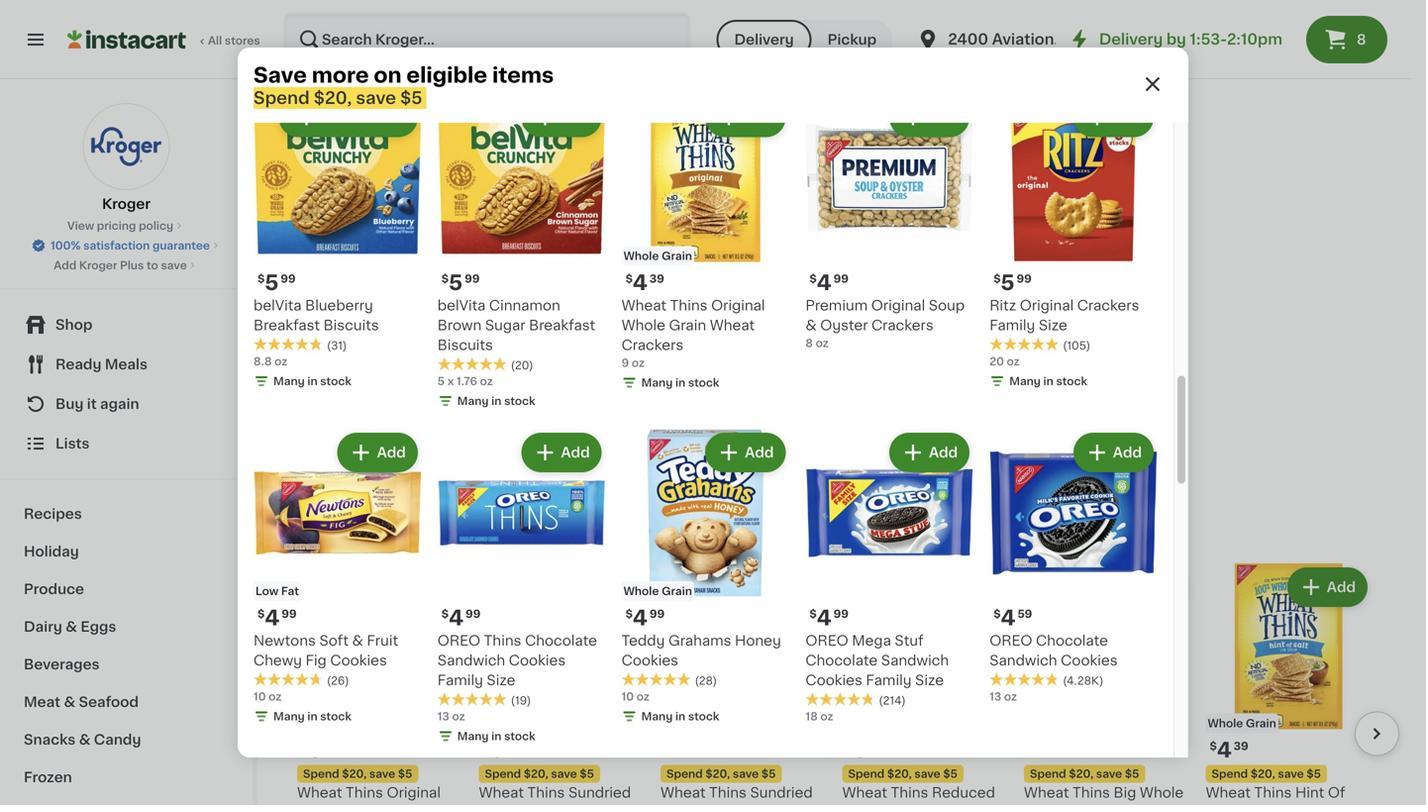 Task type: describe. For each thing, give the bounding box(es) containing it.
many for oreo thins chocolate sandwich cookies family size
[[457, 731, 489, 742]]

graham inside honey maid cinnamon graham crackers
[[842, 367, 897, 380]]

spend inside 5 spend $20, save $5 wheat thins reduced
[[848, 769, 885, 779]]

biscuits inside belvita cinnamon brown sugar breakfast biscuits
[[438, 338, 493, 352]]

$20, inside save more on eligible items spend $20, save $5
[[314, 90, 352, 106]]

crackers inside ritz original crackers family size
[[1077, 299, 1139, 312]]

recipes
[[24, 507, 82, 521]]

$20, inside 4 spend $20, save $5 wheat thins big whole
[[1069, 769, 1094, 779]]

premium
[[806, 299, 868, 312]]

99 up premium on the top of page
[[834, 273, 849, 284]]

thins inside wheat thins hint of
[[1254, 786, 1292, 800]]

4 for wheat thins original whole grain wheat crackers
[[633, 272, 648, 293]]

$5 inside 5 spend $20, save $5 wheat thins reduced
[[943, 769, 958, 779]]

honey for honey maid cinnamon graham crackers
[[842, 347, 889, 361]]

thins inside oreo thins chocolate sandwich cookies family size
[[484, 634, 521, 647]]

belvita cinnamon brown sugar breakfast biscuits
[[438, 299, 595, 352]]

sandwich inside oreo mega stuf chocolate sandwich cookies family size
[[881, 653, 949, 667]]

meat & seafood link
[[12, 683, 241, 721]]

25.6 oz likely out of stock
[[479, 404, 601, 435]]

$20, inside 4 spend $20, save $5 wheat thins sundried
[[705, 769, 730, 779]]

$ 4 59
[[993, 607, 1032, 628]]

teddy grahams honey cookies
[[622, 634, 781, 667]]

eggs
[[81, 620, 116, 634]]

aviation
[[992, 32, 1054, 47]]

cinnamon inside belvita cinnamon brown sugar breakfast biscuits
[[489, 299, 560, 312]]

low
[[256, 586, 279, 596]]

cookies inside oreo mega stuf chocolate sandwich cookies family size
[[806, 673, 862, 687]]

grain inside wheat thins original whole grain wheat crackers 9 oz
[[669, 318, 706, 332]]

many in stock for oreo thins chocolate sandwich cookies family size
[[457, 731, 535, 742]]

wheat inside 4 spend $20, save $5 wheat thins sundried
[[661, 786, 706, 800]]

save
[[254, 65, 307, 86]]

0 vertical spatial kroger
[[102, 197, 151, 211]]

stock down wheat thins original whole grain wheat crackers 9 oz
[[688, 377, 719, 388]]

honey maid graham crackers family size
[[479, 347, 622, 380]]

$ inside $ 4 59
[[993, 608, 1001, 619]]

$20, up honey maid fresh stacks graham crackers
[[705, 329, 730, 340]]

save inside 4 spend $20, save $5 wheat thins big whole
[[1096, 769, 1122, 779]]

meat & seafood
[[24, 695, 139, 709]]

to for add to cart button inside spend $20, save $5 dialog
[[355, 111, 369, 124]]

oz down teddy
[[637, 691, 650, 702]]

1 vertical spatial kroger
[[79, 260, 117, 271]]

6 for honey maid graham crackers family size
[[490, 301, 504, 322]]

add to cart for rightmost add to cart button
[[727, 141, 807, 155]]

delivery button
[[717, 20, 812, 59]]

4 spend $20, save $5 wheat thins big whole
[[1024, 740, 1184, 805]]

pickup
[[828, 33, 877, 47]]

$ 4 99 for premium original soup & oyster crackers
[[809, 272, 849, 293]]

honey maid cinnamon graham crackers
[[842, 347, 1001, 380]]

2:10pm
[[1227, 32, 1282, 47]]

$ 5 99 for belvita cinnamon brown sugar breakfast biscuits
[[441, 272, 480, 293]]

in for ritz original crackers family size
[[1043, 376, 1054, 387]]

oz right 20
[[1007, 356, 1020, 367]]

whole inside 4 spend $20, save $5 wheat thins big whole
[[1140, 786, 1184, 800]]

breakfast inside belvita cinnamon brown sugar breakfast biscuits
[[529, 318, 595, 332]]

8.8 oz
[[254, 356, 287, 367]]

ct
[[671, 424, 682, 435]]

99 right premium on the top of page
[[870, 302, 885, 313]]

39 for spend $20, save $5
[[1234, 741, 1249, 752]]

crackers inside honey maid cinnamon graham crackers
[[901, 367, 963, 380]]

10 for newtons soft & fruit chewy fig cookies
[[254, 691, 266, 702]]

item carousel region
[[297, 556, 1399, 805]]

graham right on
[[434, 77, 521, 98]]

save inside "5 spend $20, save $5 wheat thins original"
[[369, 769, 395, 779]]

4 inside 4 spend $20, save $5 wheat thins big whole
[[1035, 740, 1050, 761]]

fig
[[306, 653, 327, 667]]

wheat inside 5 spend $20, save $5 wheat thins reduced
[[842, 786, 887, 800]]

crackers inside honey maid fresh stacks graham crackers
[[661, 386, 723, 400]]

by
[[1167, 32, 1186, 47]]

20
[[990, 356, 1004, 367]]

view
[[67, 220, 94, 231]]

1:53-
[[1190, 32, 1227, 47]]

8.8
[[254, 356, 272, 367]]

original inside wheat thins original whole grain wheat crackers 9 oz
[[711, 299, 765, 312]]

plus
[[120, 260, 144, 271]]

graham inside honey maid graham crackers family size
[[567, 347, 622, 361]]

all stores link
[[67, 12, 261, 67]]

8 inside premium original soup & oyster crackers 8 oz
[[806, 338, 813, 349]]

request
[[565, 141, 625, 155]]

stacks
[[661, 367, 707, 380]]

& for seafood
[[64, 695, 75, 709]]

$ 6 99 for honey maid graham crackers
[[301, 301, 340, 322]]

fruit
[[367, 634, 398, 647]]

$ inside $ 5 spend $20, save $5 wheat thins sundried
[[483, 741, 490, 752]]

cart for rightmost add to cart button
[[778, 141, 807, 155]]

in for newtons soft & fruit chewy fig cookies
[[307, 711, 317, 722]]

shop your favorite wheat thins
[[297, 516, 645, 537]]

$20, inside "5 spend $20, save $5 wheat thins original"
[[342, 769, 367, 779]]

oyster
[[820, 318, 868, 332]]

biscuits inside belvita blueberry breakfast biscuits
[[323, 318, 379, 332]]

2400 aviation dr button
[[916, 12, 1076, 67]]

cookies inside the 'teddy grahams honey cookies'
[[622, 653, 678, 667]]

stock for belvita blueberry breakfast biscuits
[[320, 376, 351, 387]]

original inside premium original soup & oyster crackers 8 oz
[[871, 299, 925, 312]]

$5 inside 4 spend $20, save $5 wheat thins sundried
[[761, 769, 776, 779]]

spend $20, save $5 dialog
[[238, 48, 1188, 758]]

99 down fat
[[282, 608, 297, 619]]

6 for honey maid graham crackers
[[308, 301, 323, 322]]

$ 6 99 for honey maid cinnamon graham crackers
[[846, 301, 885, 322]]

of
[[1328, 786, 1345, 800]]

honey maid fresh stacks graham crackers
[[661, 347, 787, 400]]

25.6
[[479, 404, 503, 415]]

view pricing policy
[[67, 220, 173, 231]]

belvita blueberry breakfast biscuits
[[254, 299, 379, 332]]

chocolate inside oreo thins chocolate sandwich cookies family size
[[525, 634, 597, 647]]

many in stock for newtons soft & fruit chewy fig cookies
[[273, 711, 351, 722]]

thins inside 4 spend $20, save $5 wheat thins sundried
[[709, 786, 747, 800]]

cookies inside newtons soft & fruit chewy fig cookies
[[330, 653, 387, 667]]

99 up brown
[[465, 273, 480, 284]]

99 up oreo mega stuf chocolate sandwich cookies family size
[[834, 608, 849, 619]]

chocolate inside the oreo chocolate sandwich cookies
[[1036, 634, 1108, 647]]

stock for newtons soft & fruit chewy fig cookies
[[320, 711, 351, 722]]

kroger link
[[83, 103, 170, 214]]

wheat inside wheat thins hint of
[[1206, 786, 1251, 800]]

$5 inside 4 spend $20, save $5 wheat thins big whole
[[1125, 769, 1139, 779]]

thins inside $ 5 spend $20, save $5 wheat thins sundried
[[527, 786, 565, 800]]

wheat inside "5 spend $20, save $5 wheat thins original"
[[297, 786, 342, 800]]

10 for teddy grahams honey cookies
[[622, 691, 634, 702]]

10 oz for newtons soft & fruit chewy fig cookies
[[254, 691, 282, 702]]

4 for teddy grahams honey cookies
[[633, 607, 648, 628]]

sundried inside 4 spend $20, save $5 wheat thins sundried
[[750, 786, 813, 800]]

likely
[[499, 424, 532, 435]]

$ 4 99 for oreo mega stuf chocolate sandwich cookies family size
[[809, 607, 849, 628]]

recipes link
[[12, 495, 241, 533]]

holiday link
[[12, 533, 241, 570]]

of
[[556, 424, 567, 435]]

frozen
[[24, 770, 72, 784]]

wheat inside $ 5 spend $20, save $5 wheat thins sundried
[[479, 786, 524, 800]]

stock inside 25.6 oz likely out of stock
[[570, 424, 601, 435]]

99 up stacks
[[688, 302, 703, 313]]

9
[[622, 358, 629, 368]]

99 up oreo thins chocolate sandwich cookies family size
[[466, 608, 481, 619]]

all stores
[[208, 35, 260, 46]]

snacks & candy
[[24, 733, 141, 747]]

spend $20, save $5 for honey maid fresh stacks graham crackers
[[666, 329, 776, 340]]

5 inside "5 spend $20, save $5 wheat thins original"
[[308, 740, 322, 761]]

$ 4 99 for oreo thins chocolate sandwich cookies family size
[[441, 607, 481, 628]]

honey left on
[[297, 77, 370, 98]]

(26)
[[327, 675, 349, 686]]

spend inside $ 5 spend $20, save $5 wheat thins sundried
[[485, 769, 521, 779]]

stock for belvita cinnamon brown sugar breakfast biscuits
[[504, 396, 535, 407]]

low fat
[[256, 586, 299, 596]]

(214)
[[879, 695, 906, 706]]

oreo for oreo mega stuf chocolate sandwich cookies family size
[[806, 634, 848, 647]]

$ 4 39 for spend $20, save $5
[[1210, 740, 1249, 761]]

1.76
[[457, 376, 477, 387]]

teddy
[[622, 634, 665, 647]]

many down (31)
[[317, 424, 348, 435]]

sandwich inside the oreo chocolate sandwich cookies
[[990, 653, 1057, 667]]

$20, up wheat thins hint of
[[1251, 769, 1275, 779]]

99 up sugar
[[506, 302, 521, 313]]

$5 inside $ 5 spend $20, save $5 wheat thins sundried
[[580, 769, 594, 779]]

$ 6 99 for honey maid fresh stacks graham crackers
[[665, 301, 703, 322]]

oz inside 25.6 oz likely out of stock
[[506, 404, 519, 415]]

beverages link
[[12, 646, 241, 683]]

reduced
[[932, 786, 995, 800]]

$20, inside $ 5 spend $20, save $5 wheat thins sundried
[[524, 769, 548, 779]]

spend $20, save $5 for honey maid cinnamon graham crackers
[[848, 329, 958, 340]]

wheat thins original whole grain wheat crackers 9 oz
[[622, 299, 765, 368]]

chewy
[[254, 653, 302, 667]]

save inside 4 spend $20, save $5 wheat thins sundried
[[733, 769, 759, 779]]

favorite
[[414, 516, 503, 537]]

crackers inside wheat thins original whole grain wheat crackers 9 oz
[[622, 338, 684, 352]]

add kroger plus to save link
[[54, 257, 199, 273]]

out
[[534, 424, 553, 435]]

13 oz for oreo thins chocolate sandwich cookies family size
[[438, 711, 465, 722]]

99 up teddy
[[650, 608, 665, 619]]

shop for shop your favorite wheat thins
[[297, 516, 354, 537]]

6 ct
[[661, 424, 682, 435]]

delivery for delivery
[[734, 33, 794, 47]]

4 for oreo mega stuf chocolate sandwich cookies family size
[[817, 607, 832, 628]]

$ 5 99 for ritz original crackers family size
[[993, 272, 1032, 293]]

18 oz
[[806, 711, 833, 722]]

maid for honey maid graham crackers
[[347, 347, 381, 361]]

spend inside "5 spend $20, save $5 wheat thins original"
[[303, 769, 339, 779]]

100% satisfaction guarantee button
[[31, 234, 222, 254]]

10 oz for teddy grahams honey cookies
[[622, 691, 650, 702]]

18
[[806, 711, 818, 722]]

candy
[[94, 733, 141, 747]]

it
[[87, 397, 97, 411]]

size inside oreo thins chocolate sandwich cookies family size
[[487, 673, 515, 687]]

$20, down blueberry
[[342, 329, 367, 340]]

ritz original crackers family size
[[990, 299, 1139, 332]]

buy it again link
[[12, 384, 241, 424]]

(31)
[[327, 340, 347, 351]]

5 inside $ 5 spend $20, save $5 wheat thins sundried
[[490, 740, 504, 761]]

1 horizontal spatial add to cart button
[[685, 130, 820, 166]]

crackers up request button
[[526, 77, 626, 98]]

& for candy
[[79, 733, 90, 747]]

all
[[208, 35, 222, 46]]

save inside save more on eligible items spend $20, save $5
[[356, 90, 396, 106]]

delivery by 1:53-2:10pm link
[[1067, 28, 1282, 51]]

honey for honey maid fresh stacks graham crackers
[[661, 347, 707, 361]]

add to cart for add to cart button inside spend $20, save $5 dialog
[[322, 111, 402, 124]]

99 up belvita blueberry breakfast biscuits
[[281, 273, 296, 284]]

holiday
[[24, 545, 79, 559]]

produce link
[[12, 570, 241, 608]]

pricing
[[97, 220, 136, 231]]

2400
[[948, 32, 988, 47]]

many up '6 ct'
[[641, 377, 673, 388]]

stock for oreo thins chocolate sandwich cookies family size
[[504, 731, 535, 742]]

$ 4 99 for newtons soft & fruit chewy fig cookies
[[257, 607, 297, 628]]

wheat thins hint of
[[1206, 786, 1368, 805]]

13 oz for oreo chocolate sandwich cookies
[[990, 691, 1017, 702]]

sugar
[[485, 318, 525, 332]]

meat
[[24, 695, 60, 709]]

snacks & candy link
[[12, 721, 241, 759]]

maid for honey maid cinnamon graham crackers
[[892, 347, 927, 361]]

delivery by 1:53-2:10pm
[[1099, 32, 1282, 47]]

graham inside honey maid fresh stacks graham crackers
[[711, 367, 766, 380]]

fat
[[281, 586, 299, 596]]

(19)
[[511, 695, 531, 706]]

size inside ritz original crackers family size
[[1039, 318, 1067, 332]]



Task type: locate. For each thing, give the bounding box(es) containing it.
stock for teddy grahams honey cookies
[[688, 711, 719, 722]]

many down chewy
[[273, 711, 305, 722]]

instacart logo image
[[67, 28, 186, 51]]

1 breakfast from the left
[[254, 318, 320, 332]]

0 vertical spatial cart
[[373, 111, 402, 124]]

1 vertical spatial cinnamon
[[930, 347, 1001, 361]]

on
[[374, 65, 402, 86]]

10 oz down chewy
[[254, 691, 282, 702]]

1 vertical spatial shop
[[297, 516, 354, 537]]

shop down add kroger plus to save
[[55, 318, 93, 332]]

1 horizontal spatial 13
[[990, 691, 1001, 702]]

crackers down (31)
[[297, 367, 359, 380]]

$ 4 99 up teddy
[[625, 607, 665, 628]]

$5
[[400, 90, 422, 106], [398, 329, 412, 340], [580, 329, 594, 340], [761, 329, 776, 340], [943, 329, 958, 340], [398, 769, 412, 779], [580, 769, 594, 779], [761, 769, 776, 779], [943, 769, 958, 779], [1125, 769, 1139, 779], [1307, 769, 1321, 779]]

1 horizontal spatial 10
[[622, 691, 634, 702]]

kroger
[[102, 197, 151, 211], [79, 260, 117, 271]]

2 sandwich from the left
[[881, 653, 949, 667]]

59
[[1018, 608, 1032, 619]]

many down '1.76'
[[457, 396, 489, 407]]

1 vertical spatial 13 oz
[[438, 711, 465, 722]]

0 horizontal spatial $ 5 99
[[257, 272, 296, 293]]

oz right 8.8
[[274, 356, 287, 367]]

$20, up honey maid graham crackers family size
[[524, 329, 548, 340]]

eligible
[[348, 16, 400, 30], [529, 16, 581, 30], [711, 16, 763, 30], [1074, 16, 1127, 30], [1256, 16, 1308, 30], [406, 65, 487, 86], [893, 431, 945, 445], [711, 451, 763, 465], [348, 455, 400, 469], [529, 455, 581, 469]]

4 for newtons soft & fruit chewy fig cookies
[[265, 607, 280, 628]]

thins inside "5 spend $20, save $5 wheat thins original"
[[346, 786, 383, 800]]

None search field
[[283, 12, 691, 67]]

$ 4 39 up wheat thins hint of
[[1210, 740, 1249, 761]]

sandwich
[[438, 653, 505, 667], [881, 653, 949, 667], [990, 653, 1057, 667]]

$20, down (28)
[[705, 769, 730, 779]]

0 vertical spatial shop
[[55, 318, 93, 332]]

0 vertical spatial 8
[[1357, 33, 1366, 47]]

1 vertical spatial to
[[759, 141, 774, 155]]

5 spend $20, save $5 wheat thins original
[[297, 740, 441, 805]]

many in stock
[[273, 376, 351, 387], [1009, 376, 1087, 387], [641, 377, 719, 388], [457, 396, 535, 407], [317, 424, 395, 435], [273, 711, 351, 722], [641, 711, 719, 722], [457, 731, 535, 742]]

sandwich inside oreo thins chocolate sandwich cookies family size
[[438, 653, 505, 667]]

in for belvita cinnamon brown sugar breakfast biscuits
[[491, 396, 501, 407]]

3 $ 5 99 from the left
[[993, 272, 1032, 293]]

(28)
[[695, 675, 717, 686]]

size down stuf
[[915, 673, 944, 687]]

biscuits down blueberry
[[323, 318, 379, 332]]

add button
[[523, 100, 600, 135], [707, 100, 784, 135], [891, 100, 968, 135], [1075, 100, 1152, 135], [381, 130, 457, 166], [926, 130, 1002, 166], [339, 435, 416, 470], [523, 435, 600, 470], [707, 435, 784, 470], [891, 435, 968, 470], [1075, 435, 1152, 470], [562, 570, 639, 605], [744, 570, 820, 605], [1107, 570, 1184, 605], [1289, 570, 1366, 605]]

& right the 'soft'
[[352, 634, 363, 647]]

0 horizontal spatial breakfast
[[254, 318, 320, 332]]

breakfast up '8.8 oz'
[[254, 318, 320, 332]]

honey up stacks
[[661, 347, 707, 361]]

buy it again
[[55, 397, 139, 411]]

1 sandwich from the left
[[438, 653, 505, 667]]

many down teddy
[[641, 711, 673, 722]]

0 horizontal spatial 10 oz
[[254, 691, 282, 702]]

spend inside 4 spend $20, save $5 wheat thins sundried
[[666, 769, 703, 779]]

oz up likely
[[506, 404, 519, 415]]

2 10 from the left
[[622, 691, 634, 702]]

13 down the oreo chocolate sandwich cookies at right
[[990, 691, 1001, 702]]

1 vertical spatial add to cart
[[727, 141, 807, 155]]

cookies up (19)
[[509, 653, 566, 667]]

in for teddy grahams honey cookies
[[675, 711, 685, 722]]

stores
[[225, 35, 260, 46]]

satisfaction
[[83, 240, 150, 251]]

family inside oreo thins chocolate sandwich cookies family size
[[438, 673, 483, 687]]

8 inside button
[[1357, 33, 1366, 47]]

4 for oreo thins chocolate sandwich cookies family size
[[449, 607, 464, 628]]

1 honey maid graham crackers from the top
[[297, 77, 626, 98]]

0 horizontal spatial sandwich
[[438, 653, 505, 667]]

1 10 oz from the left
[[254, 691, 282, 702]]

oreo for oreo chocolate sandwich cookies
[[990, 634, 1032, 647]]

8
[[1357, 33, 1366, 47], [806, 338, 813, 349]]

39 inside spend $20, save $5 dialog
[[650, 273, 664, 284]]

oreo left mega
[[806, 634, 848, 647]]

0 horizontal spatial sundried
[[568, 786, 631, 800]]

$ 5 99 up brown
[[441, 272, 480, 293]]

stock down (31)
[[320, 376, 351, 387]]

2 oreo from the left
[[806, 634, 848, 647]]

1 horizontal spatial sundried
[[750, 786, 813, 800]]

delivery left by
[[1099, 32, 1163, 47]]

2 $ 6 99 from the left
[[483, 301, 521, 322]]

$ 4 39 inside spend $20, save $5 dialog
[[625, 272, 664, 293]]

$ 4 39 for wheat thins original whole grain wheat crackers
[[625, 272, 664, 293]]

biscuits down brown
[[438, 338, 493, 352]]

spend inside 4 spend $20, save $5 wheat thins big whole
[[1030, 769, 1066, 779]]

honey inside the 'teddy grahams honey cookies'
[[735, 634, 781, 647]]

stuf
[[895, 634, 924, 647]]

1 vertical spatial 8
[[806, 338, 813, 349]]

guarantee
[[152, 240, 210, 251]]

1 vertical spatial 39
[[1234, 741, 1249, 752]]

1 horizontal spatial add to cart
[[727, 141, 807, 155]]

in
[[307, 376, 317, 387], [1043, 376, 1054, 387], [675, 377, 685, 388], [491, 396, 501, 407], [351, 424, 361, 435], [307, 711, 317, 722], [675, 711, 685, 722], [491, 731, 501, 742]]

0 horizontal spatial biscuits
[[323, 318, 379, 332]]

$ 4 99 for teddy grahams honey cookies
[[625, 607, 665, 628]]

many for teddy grahams honey cookies
[[641, 711, 673, 722]]

1 vertical spatial 13
[[438, 711, 449, 722]]

oreo mega stuf chocolate sandwich cookies family size
[[806, 634, 949, 687]]

cookies inside oreo thins chocolate sandwich cookies family size
[[509, 653, 566, 667]]

service type group
[[717, 20, 892, 59]]

oz down chewy
[[269, 691, 282, 702]]

cookies up (26)
[[330, 653, 387, 667]]

0 horizontal spatial add to cart
[[322, 111, 402, 124]]

spend $20, save $5 inside item carousel region
[[1212, 769, 1321, 779]]

oz right 9
[[632, 358, 645, 368]]

maid for honey maid graham crackers family size
[[529, 347, 563, 361]]

grahams
[[668, 634, 731, 647]]

cinnamon down soup
[[930, 347, 1001, 361]]

1 vertical spatial $ 4 39
[[1210, 740, 1249, 761]]

cookies inside the oreo chocolate sandwich cookies
[[1061, 653, 1118, 667]]

0 horizontal spatial delivery
[[734, 33, 794, 47]]

add to cart button inside spend $20, save $5 dialog
[[281, 100, 416, 135]]

$ 4 99 up premium on the top of page
[[809, 272, 849, 293]]

maid inside honey maid graham crackers family size
[[529, 347, 563, 361]]

cinnamon up sugar
[[489, 299, 560, 312]]

2 horizontal spatial oreo
[[990, 634, 1032, 647]]

10 oz
[[254, 691, 282, 702], [622, 691, 650, 702]]

spend
[[254, 90, 310, 106], [303, 329, 339, 340], [485, 329, 521, 340], [666, 329, 703, 340], [848, 329, 885, 340], [303, 769, 339, 779], [485, 769, 521, 779], [666, 769, 703, 779], [848, 769, 885, 779], [1030, 769, 1066, 779], [1212, 769, 1248, 779]]

1 horizontal spatial cinnamon
[[930, 347, 1001, 361]]

& inside newtons soft & fruit chewy fig cookies
[[352, 634, 363, 647]]

6 for honey maid cinnamon graham crackers
[[854, 301, 868, 322]]

thins inside 5 spend $20, save $5 wheat thins reduced
[[891, 786, 928, 800]]

honey for honey maid graham crackers
[[297, 347, 343, 361]]

save inside 5 spend $20, save $5 wheat thins reduced
[[914, 769, 941, 779]]

2 sundried from the left
[[750, 786, 813, 800]]

frozen link
[[12, 759, 241, 796]]

0 vertical spatial 13
[[990, 691, 1001, 702]]

product group
[[254, 94, 422, 393], [438, 94, 606, 413], [622, 94, 790, 395], [806, 94, 974, 351], [990, 94, 1158, 393], [297, 124, 463, 479], [479, 124, 645, 479], [661, 124, 826, 475], [842, 124, 1008, 455], [254, 429, 422, 728], [438, 429, 606, 748], [622, 429, 790, 728], [806, 429, 974, 724], [990, 429, 1158, 704], [297, 564, 463, 805], [479, 564, 645, 805], [661, 564, 826, 805], [842, 564, 1008, 805], [1024, 564, 1190, 805], [1206, 564, 1372, 805]]

20 oz
[[990, 356, 1020, 367]]

x
[[447, 376, 454, 387]]

brown
[[438, 318, 482, 332]]

many in stock for ritz original crackers family size
[[1009, 376, 1087, 387]]

& inside premium original soup & oyster crackers 8 oz
[[806, 318, 817, 332]]

to for rightmost add to cart button
[[759, 141, 774, 155]]

cinnamon inside honey maid cinnamon graham crackers
[[930, 347, 1001, 361]]

1 horizontal spatial 39
[[1234, 741, 1249, 752]]

wheat inside 4 spend $20, save $5 wheat thins big whole
[[1024, 786, 1069, 800]]

2 horizontal spatial to
[[759, 141, 774, 155]]

$ 5 99 for belvita blueberry breakfast biscuits
[[257, 272, 296, 293]]

add
[[322, 111, 351, 124], [561, 111, 590, 124], [745, 111, 774, 124], [929, 111, 958, 124], [1113, 111, 1142, 124], [418, 141, 447, 155], [727, 141, 756, 155], [963, 141, 992, 155], [54, 260, 76, 271], [377, 446, 406, 460], [561, 446, 590, 460], [745, 446, 774, 460], [929, 446, 958, 460], [1113, 446, 1142, 460], [600, 580, 629, 594], [782, 580, 811, 594], [1145, 580, 1174, 594], [1327, 580, 1356, 594]]

1 horizontal spatial 13 oz
[[990, 691, 1017, 702]]

crackers up honey maid cinnamon graham crackers
[[872, 318, 934, 332]]

see eligible items
[[317, 16, 443, 30], [499, 16, 625, 30], [680, 16, 807, 30], [1044, 16, 1170, 30], [1226, 16, 1352, 30], [862, 431, 988, 445], [680, 451, 807, 465], [317, 455, 443, 469], [499, 455, 625, 469]]

delivery
[[1099, 32, 1163, 47], [734, 33, 794, 47]]

1 $ 6 99 from the left
[[301, 301, 340, 322]]

1 horizontal spatial belvita
[[438, 299, 486, 312]]

spend $20, save $5 for wheat thins hint of
[[1212, 769, 1321, 779]]

oz right '1.76'
[[480, 376, 493, 387]]

1 sundried from the left
[[568, 786, 631, 800]]

cookies down teddy
[[622, 653, 678, 667]]

$ 6 99 up (31)
[[301, 301, 340, 322]]

1 horizontal spatial cart
[[778, 141, 807, 155]]

2 vertical spatial to
[[147, 260, 158, 271]]

shop left your
[[297, 516, 354, 537]]

0 horizontal spatial add to cart button
[[281, 100, 416, 135]]

$20,
[[314, 90, 352, 106], [342, 329, 367, 340], [524, 329, 548, 340], [705, 329, 730, 340], [887, 329, 912, 340], [342, 769, 367, 779], [524, 769, 548, 779], [705, 769, 730, 779], [887, 769, 912, 779], [1069, 769, 1094, 779], [1251, 769, 1275, 779]]

$ 6 99 right brown
[[483, 301, 521, 322]]

oz inside wheat thins original whole grain wheat crackers 9 oz
[[632, 358, 645, 368]]

oreo chocolate sandwich cookies
[[990, 634, 1118, 667]]

$ 4 99
[[809, 272, 849, 293], [257, 607, 297, 628], [441, 607, 481, 628], [809, 607, 849, 628], [625, 607, 665, 628]]

oreo inside oreo thins chocolate sandwich cookies family size
[[438, 634, 480, 647]]

39 for wheat thins original whole grain wheat crackers
[[650, 273, 664, 284]]

0 horizontal spatial 8
[[806, 338, 813, 349]]

oreo for oreo thins chocolate sandwich cookies family size
[[438, 634, 480, 647]]

honey right grahams
[[735, 634, 781, 647]]

spend $20, save $5 up honey maid cinnamon graham crackers
[[848, 329, 958, 340]]

view pricing policy link
[[67, 218, 185, 234]]

spend $20, save $5 for honey maid graham crackers family size
[[485, 329, 594, 340]]

crackers inside honey maid graham crackers
[[297, 367, 359, 380]]

13 for oreo thins chocolate sandwich cookies family size
[[438, 711, 449, 722]]

size inside honey maid graham crackers family size
[[594, 367, 622, 380]]

to
[[355, 111, 369, 124], [759, 141, 774, 155], [147, 260, 158, 271]]

4 for spend $20, save $5
[[1217, 740, 1232, 761]]

99 up (31)
[[325, 302, 340, 313]]

$ 4 39 up wheat thins original whole grain wheat crackers 9 oz
[[625, 272, 664, 293]]

4 inside 4 spend $20, save $5 wheat thins sundried
[[672, 740, 687, 761]]

3 $ 6 99 from the left
[[665, 301, 703, 322]]

1 horizontal spatial $ 4 39
[[1210, 740, 1249, 761]]

0 vertical spatial add to cart
[[322, 111, 402, 124]]

10 down chewy
[[254, 691, 266, 702]]

oreo down $ 4 59
[[990, 634, 1032, 647]]

more
[[312, 65, 369, 86]]

(20)
[[511, 360, 533, 371]]

$20, up honey maid cinnamon graham crackers
[[887, 329, 912, 340]]

99
[[281, 273, 296, 284], [465, 273, 480, 284], [834, 273, 849, 284], [1017, 273, 1032, 284], [325, 302, 340, 313], [506, 302, 521, 313], [688, 302, 703, 313], [870, 302, 885, 313], [282, 608, 297, 619], [466, 608, 481, 619], [834, 608, 849, 619], [650, 608, 665, 619]]

honey down belvita blueberry breakfast biscuits
[[297, 347, 343, 361]]

stock down (19)
[[504, 731, 535, 742]]

see eligible items button
[[297, 6, 463, 40], [479, 6, 645, 40], [661, 6, 826, 40], [1024, 6, 1190, 40], [1206, 6, 1372, 40], [842, 422, 1008, 455], [661, 441, 826, 475], [297, 445, 463, 479], [479, 445, 645, 479]]

chocolate down mega
[[806, 653, 878, 667]]

$ 5 99 up belvita blueberry breakfast biscuits
[[257, 272, 296, 293]]

belvita
[[254, 299, 302, 312], [438, 299, 486, 312]]

1 horizontal spatial 8
[[1357, 33, 1366, 47]]

stock up your
[[364, 424, 395, 435]]

2 horizontal spatial chocolate
[[1036, 634, 1108, 647]]

10 oz down teddy
[[622, 691, 650, 702]]

pickup button
[[812, 20, 892, 59]]

1 horizontal spatial 10 oz
[[622, 691, 650, 702]]

belvita for belvita blueberry breakfast biscuits
[[254, 299, 302, 312]]

ritz
[[990, 299, 1016, 312]]

stock up likely
[[504, 396, 535, 407]]

& down premium on the top of page
[[806, 318, 817, 332]]

thins inside 4 spend $20, save $5 wheat thins big whole
[[1073, 786, 1110, 800]]

0 horizontal spatial 13 oz
[[438, 711, 465, 722]]

39 up wheat thins original whole grain wheat crackers 9 oz
[[650, 273, 664, 284]]

$20, down (26)
[[342, 769, 367, 779]]

items
[[403, 16, 443, 30], [585, 16, 625, 30], [766, 16, 807, 30], [1130, 16, 1170, 30], [1312, 16, 1352, 30], [492, 65, 554, 86], [948, 431, 988, 445], [766, 451, 807, 465], [403, 455, 443, 469], [585, 455, 625, 469]]

stock
[[320, 376, 351, 387], [1056, 376, 1087, 387], [688, 377, 719, 388], [504, 396, 535, 407], [364, 424, 395, 435], [570, 424, 601, 435], [320, 711, 351, 722], [688, 711, 719, 722], [504, 731, 535, 742]]

$ 4 99 up newtons
[[257, 607, 297, 628]]

many for belvita blueberry breakfast biscuits
[[273, 376, 305, 387]]

$5 inside save more on eligible items spend $20, save $5
[[400, 90, 422, 106]]

in for belvita blueberry breakfast biscuits
[[307, 376, 317, 387]]

spend $20, save $5 for honey maid graham crackers
[[303, 329, 412, 340]]

graham down brown
[[385, 347, 440, 361]]

oz right 18 in the bottom right of the page
[[820, 711, 833, 722]]

original inside "5 spend $20, save $5 wheat thins original"
[[387, 786, 441, 800]]

kroger logo image
[[83, 103, 170, 190]]

1 $ 5 99 from the left
[[257, 272, 296, 293]]

(105)
[[1063, 340, 1090, 351]]

6 for honey maid fresh stacks graham crackers
[[672, 301, 686, 322]]

whole inside wheat thins original whole grain wheat crackers 9 oz
[[622, 318, 665, 332]]

crackers up 25.6
[[479, 367, 541, 380]]

soup
[[929, 299, 965, 312]]

oz inside premium original soup & oyster crackers 8 oz
[[816, 338, 829, 349]]

1 horizontal spatial shop
[[297, 516, 354, 537]]

in for oreo thins chocolate sandwich cookies family size
[[491, 731, 501, 742]]

1 10 from the left
[[254, 691, 266, 702]]

seafood
[[79, 695, 139, 709]]

breakfast up honey maid graham crackers family size
[[529, 318, 595, 332]]

honey inside honey maid graham crackers family size
[[479, 347, 525, 361]]

maid for honey maid fresh stacks graham crackers
[[710, 347, 745, 361]]

0 horizontal spatial to
[[147, 260, 158, 271]]

cart for add to cart button inside spend $20, save $5 dialog
[[373, 111, 402, 124]]

belvita up '8.8 oz'
[[254, 299, 302, 312]]

crackers inside premium original soup & oyster crackers 8 oz
[[872, 318, 934, 332]]

many down 20 oz
[[1009, 376, 1041, 387]]

3 oreo from the left
[[990, 634, 1032, 647]]

add to cart inside spend $20, save $5 dialog
[[322, 111, 402, 124]]

$ 5 99
[[257, 272, 296, 293], [441, 272, 480, 293], [993, 272, 1032, 293]]

0 horizontal spatial $ 4 39
[[625, 272, 664, 293]]

crackers inside honey maid graham crackers family size
[[479, 367, 541, 380]]

1 horizontal spatial $ 5 99
[[441, 272, 480, 293]]

0 vertical spatial to
[[355, 111, 369, 124]]

cookies up (4.28k) on the bottom of page
[[1061, 653, 1118, 667]]

& right meat
[[64, 695, 75, 709]]

many in stock for belvita cinnamon brown sugar breakfast biscuits
[[457, 396, 535, 407]]

see
[[317, 16, 344, 30], [499, 16, 526, 30], [680, 16, 708, 30], [1044, 16, 1071, 30], [1226, 16, 1253, 30], [862, 431, 889, 445], [680, 451, 708, 465], [317, 455, 344, 469], [499, 455, 526, 469]]

many in stock for teddy grahams honey cookies
[[641, 711, 719, 722]]

family inside oreo mega stuf chocolate sandwich cookies family size
[[866, 673, 912, 687]]

2 honey maid graham crackers from the top
[[297, 347, 440, 380]]

$ 4 99 up oreo mega stuf chocolate sandwich cookies family size
[[809, 607, 849, 628]]

many down '8.8 oz'
[[273, 376, 305, 387]]

6
[[308, 301, 323, 322], [490, 301, 504, 322], [672, 301, 686, 322], [854, 301, 868, 322], [661, 424, 668, 435]]

eligible inside save more on eligible items spend $20, save $5
[[406, 65, 487, 86]]

2 horizontal spatial $ 5 99
[[993, 272, 1032, 293]]

13 for oreo chocolate sandwich cookies
[[990, 691, 1001, 702]]

$ 5 spend $20, save $5 wheat thins sundried
[[479, 740, 631, 805]]

1 horizontal spatial to
[[355, 111, 369, 124]]

graham down premium original soup & oyster crackers 8 oz
[[842, 367, 897, 380]]

shop for shop
[[55, 318, 93, 332]]

0 horizontal spatial cinnamon
[[489, 299, 560, 312]]

crackers left 20
[[901, 367, 963, 380]]

99 up ritz original crackers family size
[[1017, 273, 1032, 284]]

& left eggs
[[66, 620, 77, 634]]

stock right of
[[570, 424, 601, 435]]

many for newtons soft & fruit chewy fig cookies
[[273, 711, 305, 722]]

wheat
[[622, 299, 667, 312], [710, 318, 755, 332], [508, 516, 580, 537], [297, 786, 342, 800], [479, 786, 524, 800], [661, 786, 706, 800], [842, 786, 887, 800], [1024, 786, 1069, 800], [1206, 786, 1251, 800]]

$5 inside "5 spend $20, save $5 wheat thins original"
[[398, 769, 412, 779]]

0 vertical spatial 13 oz
[[990, 691, 1017, 702]]

delivery for delivery by 1:53-2:10pm
[[1099, 32, 1163, 47]]

hint
[[1295, 786, 1324, 800]]

$20, down 'more'
[[314, 90, 352, 106]]

spend $20, save $5 up honey maid graham crackers family size
[[485, 329, 594, 340]]

oz down the oreo chocolate sandwich cookies at right
[[1004, 691, 1017, 702]]

many for belvita cinnamon brown sugar breakfast biscuits
[[457, 396, 489, 407]]

graham right (20)
[[567, 347, 622, 361]]

cookies up 18 oz
[[806, 673, 862, 687]]

breakfast inside belvita blueberry breakfast biscuits
[[254, 318, 320, 332]]

original inside ritz original crackers family size
[[1020, 299, 1074, 312]]

0 horizontal spatial cart
[[373, 111, 402, 124]]

stock down (105)
[[1056, 376, 1087, 387]]

$20, down (4.28k) on the bottom of page
[[1069, 769, 1094, 779]]

buy
[[55, 397, 84, 411]]

& for eggs
[[66, 620, 77, 634]]

stock down (26)
[[320, 711, 351, 722]]

save inside $ 5 spend $20, save $5 wheat thins sundried
[[551, 769, 577, 779]]

&
[[806, 318, 817, 332], [66, 620, 77, 634], [352, 634, 363, 647], [64, 695, 75, 709], [79, 733, 90, 747]]

4 for premium original soup & oyster crackers
[[817, 272, 832, 293]]

biscuits
[[323, 318, 379, 332], [438, 338, 493, 352]]

oreo inside the oreo chocolate sandwich cookies
[[990, 634, 1032, 647]]

1 vertical spatial honey maid graham crackers
[[297, 347, 440, 380]]

1 oreo from the left
[[438, 634, 480, 647]]

1 horizontal spatial breakfast
[[529, 318, 595, 332]]

belvita for belvita cinnamon brown sugar breakfast biscuits
[[438, 299, 486, 312]]

1 horizontal spatial oreo
[[806, 634, 848, 647]]

0 vertical spatial 39
[[650, 273, 664, 284]]

5 inside 5 spend $20, save $5 wheat thins reduced
[[854, 740, 867, 761]]

0 horizontal spatial 10
[[254, 691, 266, 702]]

family inside ritz original crackers family size
[[990, 318, 1035, 332]]

0 vertical spatial $ 4 39
[[625, 272, 664, 293]]

oz down oreo thins chocolate sandwich cookies family size
[[452, 711, 465, 722]]

1 vertical spatial biscuits
[[438, 338, 493, 352]]

1 horizontal spatial sandwich
[[881, 653, 949, 667]]

4 spend $20, save $5 wheat thins sundried
[[661, 740, 813, 805]]

cart
[[373, 111, 402, 124], [778, 141, 807, 155]]

spend $20, save $5 down blueberry
[[303, 329, 412, 340]]

0 vertical spatial honey maid graham crackers
[[297, 77, 626, 98]]

family inside honey maid graham crackers family size
[[544, 367, 590, 380]]

$ 4 39 inside item carousel region
[[1210, 740, 1249, 761]]

$20, inside 5 spend $20, save $5 wheat thins reduced
[[887, 769, 912, 779]]

save more on eligible items spend $20, save $5
[[254, 65, 554, 106]]

2 10 oz from the left
[[622, 691, 650, 702]]

snacks
[[24, 733, 76, 747]]

honey inside honey maid fresh stacks graham crackers
[[661, 347, 707, 361]]

many in stock for belvita blueberry breakfast biscuits
[[273, 376, 351, 387]]

cart inside spend $20, save $5 dialog
[[373, 111, 402, 124]]

39 up wheat thins hint of
[[1234, 741, 1249, 752]]

13 oz down oreo thins chocolate sandwich cookies family size
[[438, 711, 465, 722]]

to inside spend $20, save $5 dialog
[[355, 111, 369, 124]]

2 horizontal spatial sandwich
[[990, 653, 1057, 667]]

honey inside honey maid cinnamon graham crackers
[[842, 347, 889, 361]]

4 for oreo chocolate sandwich cookies
[[1001, 607, 1016, 628]]

crackers up 9
[[622, 338, 684, 352]]

items inside save more on eligible items spend $20, save $5
[[492, 65, 554, 86]]

$ 6 99 for honey maid graham crackers family size
[[483, 301, 521, 322]]

2 breakfast from the left
[[529, 318, 595, 332]]

0 horizontal spatial shop
[[55, 318, 93, 332]]

chocolate inside oreo mega stuf chocolate sandwich cookies family size
[[806, 653, 878, 667]]

size inside oreo mega stuf chocolate sandwich cookies family size
[[915, 673, 944, 687]]

0 horizontal spatial oreo
[[438, 634, 480, 647]]

crackers
[[526, 77, 626, 98], [1077, 299, 1139, 312], [872, 318, 934, 332], [622, 338, 684, 352], [297, 367, 359, 380], [479, 367, 541, 380], [901, 367, 963, 380], [661, 386, 723, 400]]

honey for honey maid graham crackers family size
[[479, 347, 525, 361]]

& left candy
[[79, 733, 90, 747]]

1 horizontal spatial chocolate
[[806, 653, 878, 667]]

spend $20, save $5
[[303, 329, 412, 340], [485, 329, 594, 340], [666, 329, 776, 340], [848, 329, 958, 340], [1212, 769, 1321, 779]]

stock for ritz original crackers family size
[[1056, 376, 1087, 387]]

request button
[[551, 130, 639, 166]]

100% satisfaction guarantee
[[51, 240, 210, 251]]

1 horizontal spatial biscuits
[[438, 338, 493, 352]]

produce
[[24, 582, 84, 596]]

fresh
[[748, 347, 787, 361]]

spend inside save more on eligible items spend $20, save $5
[[254, 90, 310, 106]]

0 vertical spatial cinnamon
[[489, 299, 560, 312]]

0 horizontal spatial 39
[[650, 273, 664, 284]]

oreo
[[438, 634, 480, 647], [806, 634, 848, 647], [990, 634, 1032, 647]]

0 horizontal spatial chocolate
[[525, 634, 597, 647]]

whole
[[624, 251, 659, 261], [299, 279, 335, 290], [663, 279, 698, 290], [844, 279, 880, 290], [622, 318, 665, 332], [624, 586, 659, 596], [299, 718, 335, 729], [481, 718, 516, 729], [663, 718, 698, 729], [1208, 718, 1243, 729], [1140, 786, 1184, 800]]

0 horizontal spatial belvita
[[254, 299, 302, 312]]

2 $ 5 99 from the left
[[441, 272, 480, 293]]

spend $20, save $5 up honey maid fresh stacks graham crackers
[[666, 329, 776, 340]]

0 horizontal spatial 13
[[438, 711, 449, 722]]

lists link
[[12, 424, 241, 463]]

0 vertical spatial biscuits
[[323, 318, 379, 332]]

thins inside wheat thins original whole grain wheat crackers 9 oz
[[670, 299, 708, 312]]

1 belvita from the left
[[254, 299, 302, 312]]

3 sandwich from the left
[[990, 653, 1057, 667]]

delivery inside button
[[734, 33, 794, 47]]

newtons
[[254, 634, 316, 647]]

breakfast
[[254, 318, 320, 332], [529, 318, 595, 332]]

many for ritz original crackers family size
[[1009, 376, 1041, 387]]

chocolate up (19)
[[525, 634, 597, 647]]

1 horizontal spatial delivery
[[1099, 32, 1163, 47]]

4 $ 6 99 from the left
[[846, 301, 885, 322]]

39
[[650, 273, 664, 284], [1234, 741, 1249, 752]]

39 inside item carousel region
[[1234, 741, 1249, 752]]

13 down oreo thins chocolate sandwich cookies family size
[[438, 711, 449, 722]]

big
[[1114, 786, 1136, 800]]

1 vertical spatial cart
[[778, 141, 807, 155]]

2 belvita from the left
[[438, 299, 486, 312]]

belvita inside belvita blueberry breakfast biscuits
[[254, 299, 302, 312]]

8 button
[[1306, 16, 1387, 63]]

10 down teddy
[[622, 691, 634, 702]]



Task type: vqa. For each thing, say whether or not it's contained in the screenshot.


